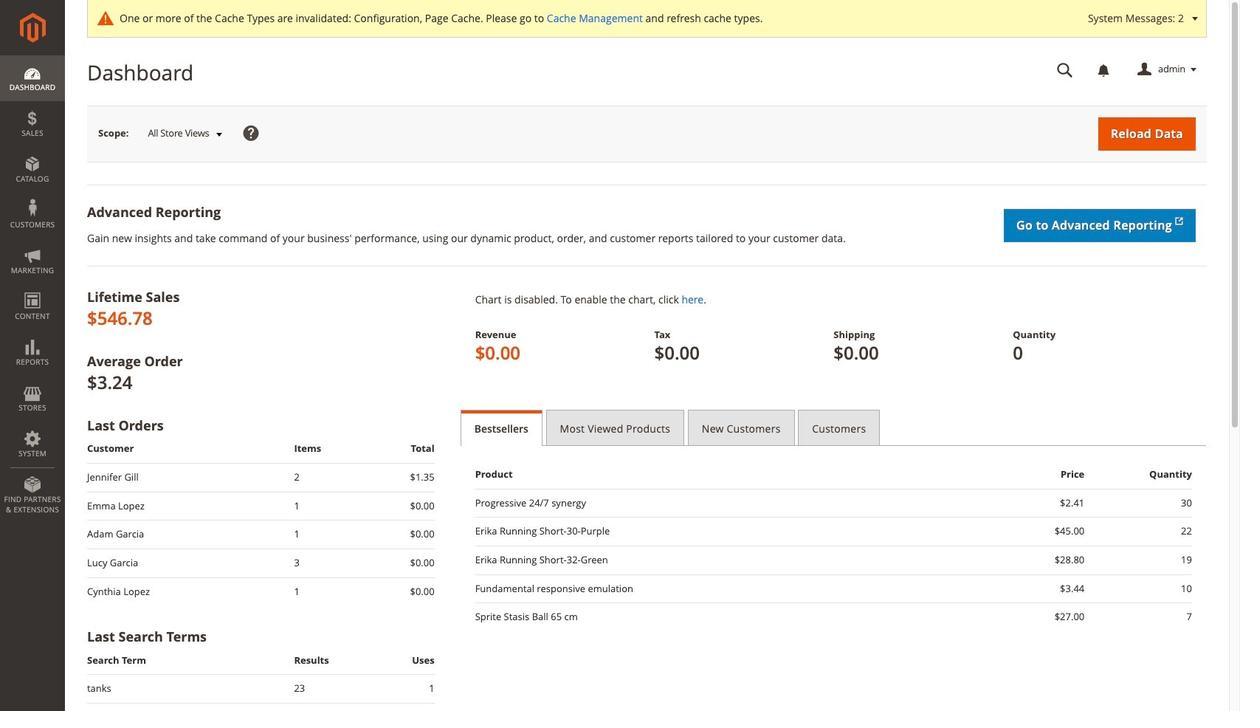 Task type: describe. For each thing, give the bounding box(es) containing it.
magento admin panel image
[[20, 13, 45, 43]]



Task type: locate. For each thing, give the bounding box(es) containing it.
tab list
[[461, 410, 1208, 446]]

menu bar
[[0, 55, 65, 522]]

None text field
[[1047, 57, 1084, 83]]



Task type: vqa. For each thing, say whether or not it's contained in the screenshot.
menu bar
yes



